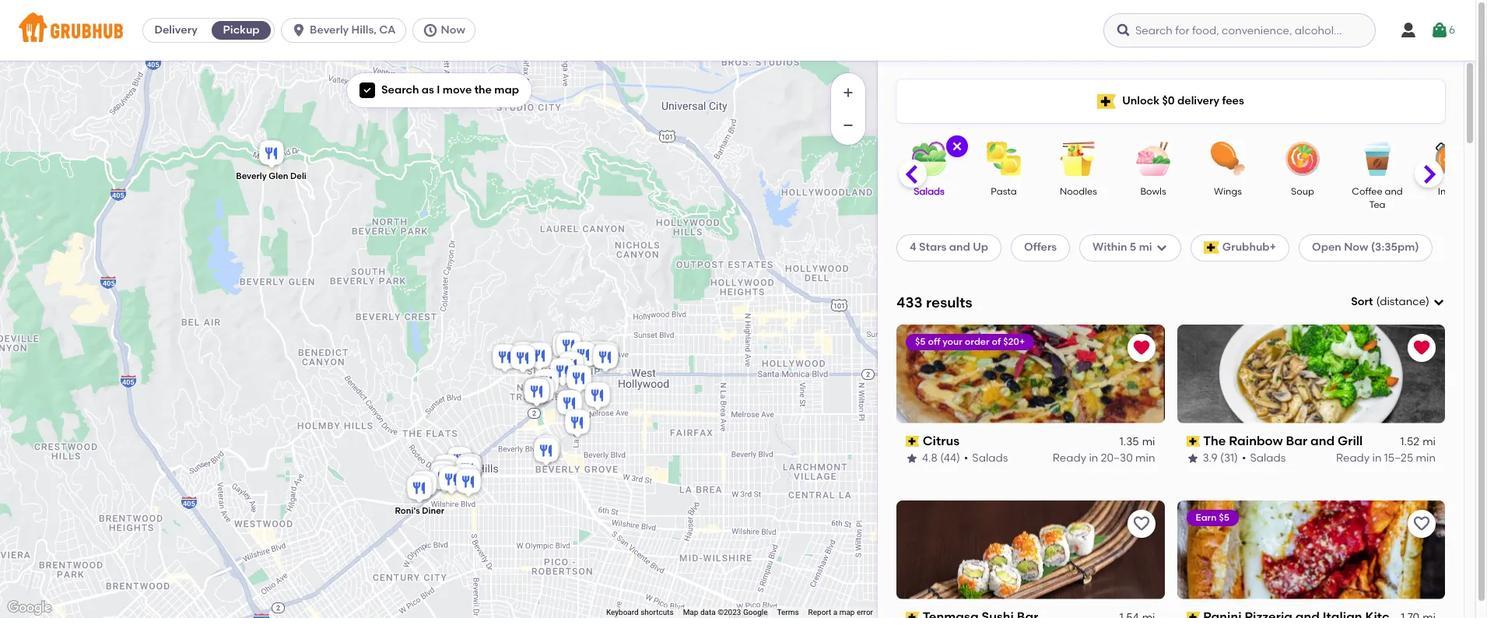 Task type: locate. For each thing, give the bounding box(es) containing it.
in
[[1089, 451, 1099, 464], [1373, 451, 1382, 464]]

tenmasa sushi bar image
[[508, 343, 539, 377]]

real food daily image
[[562, 407, 593, 441]]

2 save this restaurant button from the left
[[1408, 510, 1436, 538]]

now button
[[412, 18, 482, 43]]

kale me crazy - west hollywood image
[[531, 367, 562, 401]]

$5
[[916, 336, 926, 347], [1219, 512, 1230, 523]]

1 vertical spatial $5
[[1219, 512, 1230, 523]]

0 vertical spatial map
[[495, 83, 519, 97]]

1 ready from the left
[[1053, 451, 1087, 464]]

minus icon image
[[841, 118, 856, 133]]

1 horizontal spatial •
[[1242, 451, 1247, 464]]

4
[[910, 241, 917, 254]]

indian
[[1439, 186, 1467, 197]]

)
[[1426, 295, 1430, 308]]

0 horizontal spatial grubhub plus flag logo image
[[1098, 94, 1117, 109]]

svg image right ca
[[422, 23, 438, 38]]

stars
[[919, 241, 947, 254]]

min down 1.52 mi
[[1417, 451, 1436, 464]]

0 horizontal spatial save this restaurant image
[[1132, 514, 1151, 533]]

star icon image for the rainbow bar and grill
[[1187, 452, 1199, 464]]

grill
[[1338, 433, 1363, 448]]

1 horizontal spatial in
[[1373, 451, 1382, 464]]

hamburger mary's image
[[590, 342, 621, 376]]

stache west hollywood image
[[522, 376, 553, 410]]

1 vertical spatial map
[[840, 608, 855, 617]]

•
[[964, 451, 969, 464], [1242, 451, 1247, 464]]

2 ready from the left
[[1337, 451, 1370, 464]]

0 vertical spatial now
[[441, 23, 465, 37]]

niko niko sushi image
[[568, 339, 599, 374]]

within 5 mi
[[1093, 241, 1153, 254]]

1 min from the left
[[1136, 451, 1156, 464]]

panini pizzeria and italian kitchen image
[[524, 340, 555, 374]]

ready
[[1053, 451, 1087, 464], [1337, 451, 1370, 464]]

subscription pass image
[[906, 436, 920, 447], [1187, 436, 1201, 447], [906, 612, 920, 618], [1187, 612, 1201, 618]]

in for citrus
[[1089, 451, 1099, 464]]

1 horizontal spatial ready
[[1337, 451, 1370, 464]]

report a map error link
[[809, 608, 874, 617]]

grubhub plus flag logo image left unlock
[[1098, 94, 1117, 109]]

and left up
[[950, 241, 971, 254]]

1 horizontal spatial salads
[[973, 451, 1008, 464]]

ready down the grill
[[1337, 451, 1370, 464]]

svg image inside now button
[[422, 23, 438, 38]]

2 vertical spatial and
[[1311, 433, 1335, 448]]

min
[[1136, 451, 1156, 464], [1417, 451, 1436, 464]]

1 vertical spatial now
[[1345, 241, 1369, 254]]

1 horizontal spatial saved restaurant button
[[1408, 334, 1436, 362]]

0 horizontal spatial saved restaurant button
[[1128, 334, 1156, 362]]

2 save this restaurant image from the left
[[1413, 514, 1432, 533]]

now
[[441, 23, 465, 37], [1345, 241, 1369, 254]]

salads down rainbow at the right of page
[[1251, 451, 1286, 464]]

in left 20–30
[[1089, 451, 1099, 464]]

0 horizontal spatial beverly
[[236, 171, 267, 182]]

1 horizontal spatial save this restaurant image
[[1413, 514, 1432, 533]]

1 save this restaurant button from the left
[[1128, 510, 1156, 538]]

0 horizontal spatial ready
[[1053, 451, 1087, 464]]

proceed to checkout
[[1300, 561, 1414, 574]]

salads
[[914, 186, 945, 197], [973, 451, 1008, 464], [1251, 451, 1286, 464]]

save this restaurant button left earn
[[1128, 510, 1156, 538]]

2 horizontal spatial and
[[1385, 186, 1403, 197]]

• right (31)
[[1242, 451, 1247, 464]]

sweetgreen image
[[554, 330, 585, 364]]

0 horizontal spatial in
[[1089, 451, 1099, 464]]

ca
[[379, 23, 396, 37]]

4.8
[[923, 451, 938, 464]]

min for citrus
[[1136, 451, 1156, 464]]

and up "tea" on the right
[[1385, 186, 1403, 197]]

i
[[437, 83, 440, 97]]

1 star icon image from the left
[[906, 452, 919, 464]]

0 horizontal spatial star icon image
[[906, 452, 919, 464]]

map right the
[[495, 83, 519, 97]]

0 horizontal spatial • salads
[[964, 451, 1008, 464]]

• salads
[[964, 451, 1008, 464], [1242, 451, 1286, 464]]

save this restaurant image
[[1132, 514, 1151, 533], [1413, 514, 1432, 533]]

1 save this restaurant image from the left
[[1132, 514, 1151, 533]]

ready left 20–30
[[1053, 451, 1087, 464]]

0 horizontal spatial $5
[[916, 336, 926, 347]]

the rainbow bar and grill logo image
[[1178, 324, 1446, 423]]

save this restaurant image left earn
[[1132, 514, 1151, 533]]

hills,
[[352, 23, 377, 37]]

0 horizontal spatial now
[[441, 23, 465, 37]]

citrus logo image
[[897, 324, 1165, 423]]

pasta
[[991, 186, 1017, 197]]

crustacean beverly hills - an the go image
[[427, 459, 459, 493]]

now up search as i move the map
[[441, 23, 465, 37]]

svg image left 6 button
[[1400, 21, 1418, 40]]

svg image
[[1431, 21, 1450, 40], [1116, 23, 1132, 38], [363, 86, 372, 95], [951, 140, 964, 153], [1156, 242, 1168, 254]]

map
[[495, 83, 519, 97], [840, 608, 855, 617]]

(3:35pm)
[[1372, 241, 1420, 254]]

vito's pizza image
[[564, 363, 595, 397]]

mi right 5
[[1139, 241, 1153, 254]]

2 in from the left
[[1373, 451, 1382, 464]]

beverly for beverly glen deli
[[236, 171, 267, 182]]

0 horizontal spatial min
[[1136, 451, 1156, 464]]

$5 left 'off'
[[916, 336, 926, 347]]

beverly glen deli
[[236, 171, 307, 182]]

©2023
[[718, 608, 742, 617]]

grubhub plus flag logo image
[[1098, 94, 1117, 109], [1204, 242, 1220, 254]]

sort ( distance )
[[1352, 295, 1430, 308]]

a
[[834, 608, 838, 617]]

bowls
[[1141, 186, 1167, 197]]

in left "15–25" on the right of page
[[1373, 451, 1382, 464]]

1 horizontal spatial $5
[[1219, 512, 1230, 523]]

1 horizontal spatial and
[[1311, 433, 1335, 448]]

1 horizontal spatial grubhub plus flag logo image
[[1204, 242, 1220, 254]]

the
[[1204, 433, 1227, 448]]

save this restaurant image up checkout
[[1413, 514, 1432, 533]]

now right open
[[1345, 241, 1369, 254]]

heritage fine wines image
[[445, 445, 476, 479]]

1 in from the left
[[1089, 451, 1099, 464]]

mi right 1.35
[[1143, 435, 1156, 448]]

indian image
[[1425, 142, 1480, 176]]

move
[[443, 83, 472, 97]]

grubhub plus flag logo image left grubhub+
[[1204, 242, 1220, 254]]

4 stars and up
[[910, 241, 989, 254]]

$5 off your order of $20+
[[916, 336, 1025, 347]]

None field
[[1352, 294, 1446, 310]]

1 horizontal spatial • salads
[[1242, 451, 1286, 464]]

• salads for citrus
[[964, 451, 1008, 464]]

diner
[[422, 506, 445, 516]]

and right bar in the right of the page
[[1311, 433, 1335, 448]]

grubhub+
[[1223, 241, 1277, 254]]

1 • salads from the left
[[964, 451, 1008, 464]]

tenmasa sushi bar logo image
[[897, 500, 1165, 599]]

2 horizontal spatial salads
[[1251, 451, 1286, 464]]

soup image
[[1276, 142, 1331, 176]]

svg image inside beverly hills, ca button
[[291, 23, 307, 38]]

salads down salads image
[[914, 186, 945, 197]]

salads right (44)
[[973, 451, 1008, 464]]

svg image
[[1400, 21, 1418, 40], [291, 23, 307, 38], [422, 23, 438, 38], [1433, 296, 1446, 308]]

open now (3:35pm)
[[1313, 241, 1420, 254]]

• right (44)
[[964, 451, 969, 464]]

svg image inside field
[[1433, 296, 1446, 308]]

• salads down rainbow at the right of page
[[1242, 451, 1286, 464]]

of
[[992, 336, 1001, 347]]

0 horizontal spatial •
[[964, 451, 969, 464]]

pasta image
[[977, 142, 1032, 176]]

(44)
[[941, 451, 961, 464]]

delivery
[[155, 23, 198, 37]]

caffe roma image
[[454, 452, 485, 486]]

2 • salads from the left
[[1242, 451, 1286, 464]]

roni's diner
[[395, 506, 445, 516]]

0 horizontal spatial and
[[950, 241, 971, 254]]

1 horizontal spatial save this restaurant button
[[1408, 510, 1436, 538]]

ladurée image
[[450, 462, 481, 496]]

terms link
[[777, 608, 799, 617]]

results
[[926, 293, 973, 311]]

• for the rainbow bar and grill
[[1242, 451, 1247, 464]]

saved restaurant button
[[1128, 334, 1156, 362], [1408, 334, 1436, 362]]

panini pizzeria and italian kitchen logo image
[[1178, 500, 1446, 599]]

map
[[683, 608, 699, 617]]

map right a at the bottom right of page
[[840, 608, 855, 617]]

1 horizontal spatial min
[[1417, 451, 1436, 464]]

min down 1.35 mi
[[1136, 451, 1156, 464]]

beverly inside button
[[310, 23, 349, 37]]

$5 right earn
[[1219, 512, 1230, 523]]

6 button
[[1431, 16, 1456, 44]]

svg image left the beverly hills, ca
[[291, 23, 307, 38]]

• salads for the rainbow bar and grill
[[1242, 451, 1286, 464]]

salads image
[[902, 142, 957, 176]]

beverly inside map region
[[236, 171, 267, 182]]

salads for the rainbow bar and grill
[[1251, 451, 1286, 464]]

star icon image
[[906, 452, 919, 464], [1187, 452, 1199, 464]]

save this restaurant button up checkout
[[1408, 510, 1436, 538]]

bowls image
[[1127, 142, 1181, 176]]

2 min from the left
[[1417, 451, 1436, 464]]

citrus image
[[490, 342, 521, 376]]

beverly left 'hills,'
[[310, 23, 349, 37]]

le pain quotidien (south santa monica blvd) image
[[429, 458, 460, 492]]

cafe angelino image
[[533, 433, 564, 467]]

1.35 mi
[[1120, 435, 1156, 448]]

mi right 1.52
[[1423, 435, 1436, 448]]

report
[[809, 608, 832, 617]]

2 star icon image from the left
[[1187, 452, 1199, 464]]

beverly left glen
[[236, 171, 267, 182]]

keyboard
[[606, 608, 639, 617]]

• salads right (44)
[[964, 451, 1008, 464]]

roni's diner image
[[404, 473, 435, 507]]

1 horizontal spatial beverly
[[310, 23, 349, 37]]

delivery
[[1178, 94, 1220, 107]]

0 vertical spatial grubhub plus flag logo image
[[1098, 94, 1117, 109]]

fresh brothers image
[[547, 356, 578, 390]]

salads for citrus
[[973, 451, 1008, 464]]

noodles image
[[1052, 142, 1106, 176]]

mi
[[1139, 241, 1153, 254], [1143, 435, 1156, 448], [1423, 435, 1436, 448]]

0 horizontal spatial map
[[495, 83, 519, 97]]

roni's
[[395, 506, 420, 516]]

ferrarini image
[[436, 464, 467, 498]]

avra beverly hills image
[[453, 466, 484, 501]]

rainbow
[[1230, 433, 1284, 448]]

1.52
[[1401, 435, 1420, 448]]

1 horizontal spatial star icon image
[[1187, 452, 1199, 464]]

now inside now button
[[441, 23, 465, 37]]

2 • from the left
[[1242, 451, 1247, 464]]

mi for the rainbow bar and grill
[[1423, 435, 1436, 448]]

0 vertical spatial and
[[1385, 186, 1403, 197]]

svg image right )
[[1433, 296, 1446, 308]]

star icon image left 4.8
[[906, 452, 919, 464]]

0 horizontal spatial save this restaurant button
[[1128, 510, 1156, 538]]

map region
[[0, 0, 920, 618]]

coffee
[[1353, 186, 1383, 197]]

1 vertical spatial grubhub plus flag logo image
[[1204, 242, 1220, 254]]

0 vertical spatial beverly
[[310, 23, 349, 37]]

star icon image left 3.9
[[1187, 452, 1199, 464]]

1 vertical spatial beverly
[[236, 171, 267, 182]]

and
[[1385, 186, 1403, 197], [950, 241, 971, 254], [1311, 433, 1335, 448]]

saved restaurant image
[[1132, 338, 1151, 357]]

and inside coffee and tea
[[1385, 186, 1403, 197]]

1 horizontal spatial map
[[840, 608, 855, 617]]

soom soom fresh image
[[531, 435, 562, 469]]

1 • from the left
[[964, 451, 969, 464]]

google image
[[4, 598, 55, 618]]

fees
[[1223, 94, 1245, 107]]

0 vertical spatial $5
[[916, 336, 926, 347]]



Task type: vqa. For each thing, say whether or not it's contained in the screenshot.
The Preorder BUTTON
no



Task type: describe. For each thing, give the bounding box(es) containing it.
mel's drive-in image
[[550, 330, 581, 364]]

the rainbow bar and grill image
[[508, 339, 540, 374]]

keyboard shortcuts
[[606, 608, 674, 617]]

3.9 (31)
[[1203, 451, 1239, 464]]

data
[[701, 608, 716, 617]]

mulberry street pizzeria image
[[452, 454, 483, 488]]

beverly hills, ca button
[[281, 18, 412, 43]]

deli
[[290, 171, 307, 182]]

the rainbow bar and grill
[[1204, 433, 1363, 448]]

distance
[[1380, 295, 1426, 308]]

terms
[[777, 608, 799, 617]]

bar
[[1287, 433, 1308, 448]]

1.52 mi
[[1401, 435, 1436, 448]]

$0
[[1163, 94, 1175, 107]]

the
[[475, 83, 492, 97]]

zarap'e image
[[583, 339, 614, 373]]

judi's deli image
[[429, 462, 460, 497]]

0 horizontal spatial salads
[[914, 186, 945, 197]]

to
[[1348, 561, 1359, 574]]

proceed to checkout button
[[1253, 554, 1461, 582]]

wings image
[[1201, 142, 1256, 176]]

plus icon image
[[841, 85, 856, 100]]

beverly for beverly hills, ca
[[310, 23, 349, 37]]

433 results
[[897, 293, 973, 311]]

ready for the rainbow bar and grill
[[1337, 451, 1370, 464]]

(31)
[[1221, 451, 1239, 464]]

ready in 20–30 min
[[1053, 451, 1156, 464]]

grubhub plus flag logo image for unlock $0 delivery fees
[[1098, 94, 1117, 109]]

shortcuts
[[641, 608, 674, 617]]

star icon image for citrus
[[906, 452, 919, 464]]

checkout
[[1362, 561, 1414, 574]]

mi for citrus
[[1143, 435, 1156, 448]]

coffee and tea
[[1353, 186, 1403, 211]]

1 saved restaurant button from the left
[[1128, 334, 1156, 362]]

1 vertical spatial and
[[950, 241, 971, 254]]

earn
[[1196, 512, 1217, 523]]

earn $5
[[1196, 512, 1230, 523]]

3.9
[[1203, 451, 1218, 464]]

svg image inside 6 button
[[1431, 21, 1450, 40]]

google
[[743, 608, 768, 617]]

433
[[897, 293, 923, 311]]

curry kingdom image
[[591, 339, 622, 374]]

tea
[[1370, 200, 1386, 211]]

unlock $0 delivery fees
[[1123, 94, 1245, 107]]

queen violet eastery image
[[556, 350, 587, 384]]

your
[[943, 336, 963, 347]]

sort
[[1352, 295, 1374, 308]]

wrapstar image
[[431, 452, 462, 487]]

glen
[[269, 171, 288, 182]]

main navigation navigation
[[0, 0, 1476, 61]]

map data ©2023 google
[[683, 608, 768, 617]]

pop up italia image
[[454, 452, 485, 486]]

up
[[973, 241, 989, 254]]

$20+
[[1004, 336, 1025, 347]]

keyboard shortcuts button
[[606, 607, 674, 618]]

min for the rainbow bar and grill
[[1417, 451, 1436, 464]]

error
[[857, 608, 874, 617]]

rocco's weho image
[[526, 374, 557, 409]]

wings
[[1215, 186, 1242, 197]]

• for citrus
[[964, 451, 969, 464]]

Search for food, convenience, alcohol... search field
[[1104, 13, 1376, 47]]

citrus
[[923, 433, 960, 448]]

mel & rose image
[[582, 380, 613, 414]]

1.35
[[1120, 435, 1140, 448]]

20–30
[[1101, 451, 1133, 464]]

da carla caffe image
[[409, 469, 440, 503]]

as
[[422, 83, 434, 97]]

in for the rainbow bar and grill
[[1373, 451, 1382, 464]]

5
[[1130, 241, 1137, 254]]

search as i move the map
[[381, 83, 519, 97]]

none field containing sort
[[1352, 294, 1446, 310]]

beverly hills, ca
[[310, 23, 396, 37]]

ready in 15–25 min
[[1337, 451, 1436, 464]]

search
[[381, 83, 419, 97]]

within
[[1093, 241, 1128, 254]]

report a map error
[[809, 608, 874, 617]]

1 horizontal spatial now
[[1345, 241, 1369, 254]]

delivery button
[[143, 18, 209, 43]]

ready for citrus
[[1053, 451, 1087, 464]]

soup
[[1292, 186, 1315, 197]]

noodles
[[1060, 186, 1098, 197]]

pickup button
[[209, 18, 274, 43]]

2 saved restaurant button from the left
[[1408, 334, 1436, 362]]

offers
[[1025, 241, 1057, 254]]

strings of life (s.o.l) cafe image
[[554, 388, 585, 422]]

open
[[1313, 241, 1342, 254]]

order
[[965, 336, 990, 347]]

unlock
[[1123, 94, 1160, 107]]

coffee and tea image
[[1351, 142, 1405, 176]]

(
[[1377, 295, 1380, 308]]

beverly glen deli image
[[256, 138, 287, 172]]

15–25
[[1385, 451, 1414, 464]]

proceed
[[1300, 561, 1345, 574]]

saved restaurant image
[[1413, 338, 1432, 357]]

6
[[1450, 23, 1456, 36]]

zpizza (west hollywood) image
[[521, 376, 552, 410]]

pickup
[[223, 23, 260, 37]]

4.8 (44)
[[923, 451, 961, 464]]

grubhub plus flag logo image for grubhub+
[[1204, 242, 1220, 254]]



